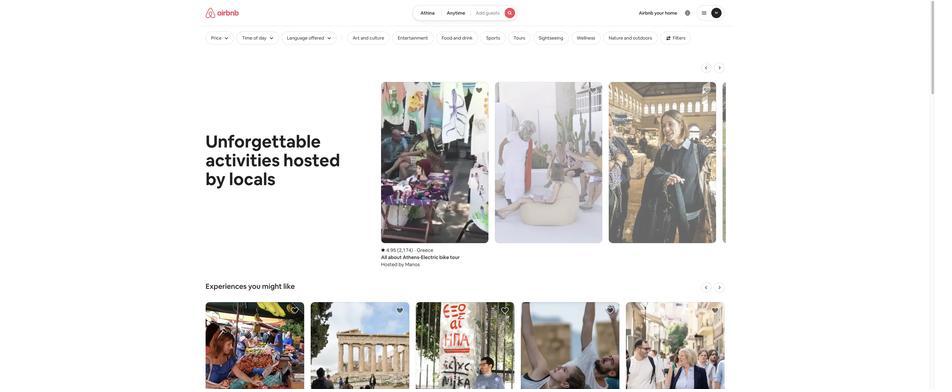 Task type: vqa. For each thing, say whether or not it's contained in the screenshot.
2nd 2023
no



Task type: describe. For each thing, give the bounding box(es) containing it.
might
[[262, 282, 282, 291]]

locals
[[229, 168, 276, 190]]

Art and culture button
[[347, 31, 390, 44]]

language
[[287, 35, 308, 41]]

athina button
[[412, 5, 442, 21]]

food and drink
[[442, 35, 473, 41]]

greece
[[417, 247, 433, 253]]

experiences you might like
[[206, 282, 295, 291]]

all about athens-electric bike tour hosted by manos
[[381, 254, 460, 268]]

your
[[654, 10, 664, 16]]

airbnb your home
[[639, 10, 677, 16]]

Sightseeing button
[[533, 31, 569, 44]]

art
[[353, 35, 360, 41]]

time
[[242, 35, 252, 41]]

tours
[[514, 35, 525, 41]]

anytime
[[447, 10, 465, 16]]

2 horizontal spatial add to wishlist image
[[711, 307, 719, 315]]

filters button
[[660, 31, 691, 44]]

anytime button
[[441, 5, 471, 21]]

like
[[283, 282, 295, 291]]

electric
[[421, 254, 438, 260]]

profile element
[[526, 0, 725, 26]]

Food and drink button
[[436, 31, 478, 44]]

(2,174)
[[397, 247, 413, 253]]

all about athens-electric bike tour group
[[381, 82, 488, 268]]

outdoors
[[633, 35, 652, 41]]

· greece
[[414, 247, 433, 253]]

airbnb
[[639, 10, 653, 16]]

food
[[442, 35, 452, 41]]

experiences
[[206, 282, 247, 291]]

home
[[665, 10, 677, 16]]

4.95 (2,174)
[[386, 247, 413, 253]]

Tours button
[[508, 31, 531, 44]]

nature
[[609, 35, 623, 41]]

·
[[414, 247, 415, 253]]

tour
[[450, 254, 460, 260]]

drink
[[462, 35, 473, 41]]

athina
[[421, 10, 435, 16]]

offered
[[309, 35, 324, 41]]

add
[[476, 10, 485, 16]]

art and culture
[[353, 35, 384, 41]]

airbnb your home link
[[635, 6, 681, 20]]

Wellness button
[[571, 31, 601, 44]]

Sports button
[[481, 31, 506, 44]]

price button
[[206, 31, 234, 44]]

0 horizontal spatial add to wishlist image
[[589, 87, 597, 94]]



Task type: locate. For each thing, give the bounding box(es) containing it.
hosted
[[381, 261, 398, 268]]

time of day button
[[237, 31, 279, 44]]

3 and from the left
[[624, 35, 632, 41]]

Nature and outdoors button
[[603, 31, 658, 44]]

1 horizontal spatial add to wishlist image
[[703, 87, 711, 94]]

add guests
[[476, 10, 500, 16]]

activities
[[206, 150, 280, 171]]

and for art
[[361, 35, 369, 41]]

and right art
[[361, 35, 369, 41]]

about
[[388, 254, 402, 260]]

language offered button
[[282, 31, 337, 44]]

guests
[[486, 10, 500, 16]]

0 horizontal spatial by
[[206, 168, 226, 190]]

and
[[361, 35, 369, 41], [453, 35, 461, 41], [624, 35, 632, 41]]

group containing 4.95 (2,174)
[[380, 63, 830, 269]]

and right nature
[[624, 35, 632, 41]]

1 horizontal spatial and
[[453, 35, 461, 41]]

and for food
[[453, 35, 461, 41]]

sightseeing
[[539, 35, 563, 41]]

None search field
[[412, 5, 518, 21]]

a unique & interactive greek warrior experience group
[[723, 82, 830, 243]]

wellness
[[577, 35, 595, 41]]

nature and outdoors
[[609, 35, 652, 41]]

sports
[[486, 35, 500, 41]]

add guests button
[[470, 5, 518, 21]]

Entertainment button
[[392, 31, 434, 44]]

0 vertical spatial by
[[206, 168, 226, 190]]

group
[[380, 63, 830, 269]]

1 vertical spatial by
[[399, 261, 404, 268]]

of
[[253, 35, 258, 41]]

culture
[[370, 35, 384, 41]]

manos
[[405, 261, 420, 268]]

2 horizontal spatial and
[[624, 35, 632, 41]]

unforgettable
[[206, 131, 321, 153]]

filters
[[673, 35, 685, 41]]

4.95
[[386, 247, 396, 253]]

all
[[381, 254, 387, 260]]

unforgettable activities hosted by locals
[[206, 131, 340, 190]]

and for nature
[[624, 35, 632, 41]]

4.95 out of 5 average rating,  2,174 reviews image
[[381, 247, 413, 253]]

entertainment
[[398, 35, 428, 41]]

add to wishlist image
[[475, 87, 483, 94], [291, 307, 299, 315], [396, 307, 404, 315], [501, 307, 509, 315], [606, 307, 614, 315]]

by inside all about athens-electric bike tour hosted by manos
[[399, 261, 404, 268]]

none search field containing athina
[[412, 5, 518, 21]]

2 and from the left
[[453, 35, 461, 41]]

hosted
[[283, 150, 340, 171]]

1 and from the left
[[361, 35, 369, 41]]

you
[[248, 282, 261, 291]]

1 horizontal spatial by
[[399, 261, 404, 268]]

athens-
[[403, 254, 421, 260]]

and left drink on the top of page
[[453, 35, 461, 41]]

price
[[211, 35, 222, 41]]

day
[[259, 35, 266, 41]]

by inside unforgettable activities hosted by locals
[[206, 168, 226, 190]]

and inside button
[[624, 35, 632, 41]]

add to wishlist image
[[589, 87, 597, 94], [703, 87, 711, 94], [711, 307, 719, 315]]

by
[[206, 168, 226, 190], [399, 261, 404, 268]]

bike
[[439, 254, 449, 260]]

time of day
[[242, 35, 266, 41]]

0 horizontal spatial and
[[361, 35, 369, 41]]

language offered
[[287, 35, 324, 41]]



